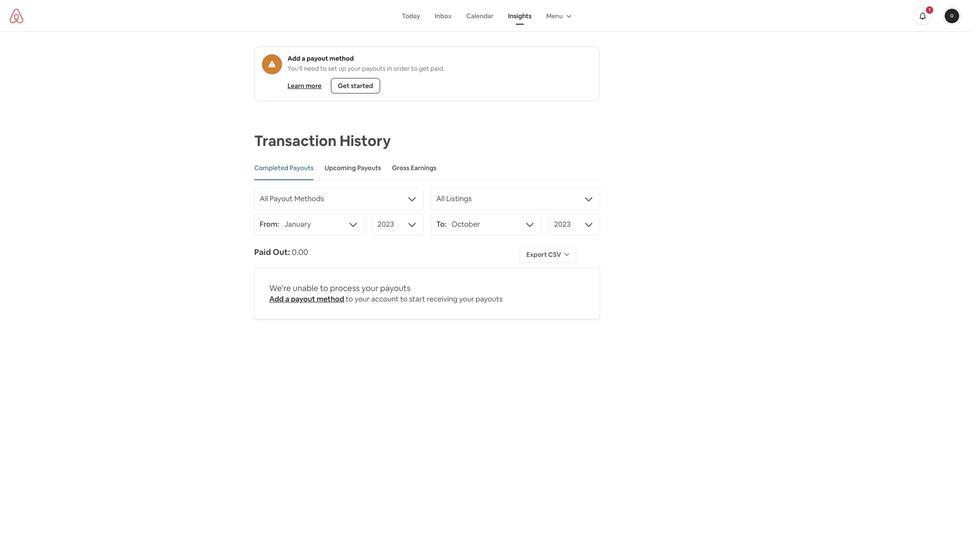 Task type: describe. For each thing, give the bounding box(es) containing it.
add a payout method link
[[269, 295, 344, 304]]

0.00
[[292, 247, 308, 258]]

learn more
[[288, 82, 322, 90]]

add inside we're unable to process your payouts add a payout method to your account to start receiving your payouts
[[269, 295, 284, 304]]

need
[[304, 64, 319, 73]]

today
[[402, 12, 421, 20]]

upcoming payouts button
[[325, 157, 381, 180]]

calendar
[[467, 12, 494, 20]]

completed payouts
[[254, 164, 314, 172]]

you'll
[[288, 64, 303, 73]]

payouts for completed payouts
[[290, 164, 314, 172]]

started
[[351, 82, 373, 90]]

paid.
[[431, 64, 445, 73]]

unable
[[293, 283, 318, 294]]

insights
[[509, 12, 532, 20]]

completed payouts button
[[254, 157, 314, 180]]

order
[[394, 64, 410, 73]]

paid
[[254, 247, 271, 258]]

get started link
[[331, 78, 381, 94]]

start
[[409, 295, 425, 304]]

calendar link
[[459, 7, 501, 24]]

get
[[338, 82, 350, 90]]

payout inside we're unable to process your payouts add a payout method to your account to start receiving your payouts
[[291, 295, 315, 304]]

menu button
[[539, 7, 578, 24]]

to left start
[[401, 295, 408, 304]]

group containing add a payout method
[[254, 47, 600, 101]]

to right unable
[[320, 283, 328, 294]]

your down process
[[355, 295, 370, 304]]

1 vertical spatial payouts
[[380, 283, 411, 294]]

transaction
[[254, 132, 337, 150]]

a inside add a payout method you'll need to set up your payouts in order to get paid.
[[302, 54, 306, 63]]

in
[[387, 64, 392, 73]]

gross
[[392, 164, 410, 172]]

gross earnings button
[[392, 157, 437, 180]]



Task type: vqa. For each thing, say whether or not it's contained in the screenshot.
The Upcoming
yes



Task type: locate. For each thing, give the bounding box(es) containing it.
2 vertical spatial payouts
[[476, 295, 503, 304]]

a inside we're unable to process your payouts add a payout method to your account to start receiving your payouts
[[285, 295, 290, 304]]

to
[[320, 64, 327, 73], [411, 64, 418, 73], [320, 283, 328, 294], [346, 295, 353, 304], [401, 295, 408, 304]]

export csv
[[527, 251, 561, 259]]

get
[[419, 64, 429, 73]]

group
[[254, 47, 600, 101]]

today link
[[395, 7, 428, 24]]

1 vertical spatial payout
[[291, 295, 315, 304]]

method
[[330, 54, 354, 63], [317, 295, 344, 304]]

1 horizontal spatial a
[[302, 54, 306, 63]]

your up account
[[362, 283, 379, 294]]

to left 'get'
[[411, 64, 418, 73]]

payouts
[[362, 64, 386, 73], [380, 283, 411, 294], [476, 295, 503, 304]]

we're
[[269, 283, 291, 294]]

payouts inside button
[[290, 164, 314, 172]]

your right up at the left top of the page
[[348, 64, 361, 73]]

tab list containing completed payouts
[[254, 157, 601, 181]]

upcoming
[[325, 164, 356, 172]]

your inside add a payout method you'll need to set up your payouts in order to get paid.
[[348, 64, 361, 73]]

history
[[340, 132, 391, 150]]

1 vertical spatial add
[[269, 295, 284, 304]]

a up need
[[302, 54, 306, 63]]

1 payouts from the left
[[290, 164, 314, 172]]

csv
[[549, 251, 561, 259]]

add down we're
[[269, 295, 284, 304]]

method inside we're unable to process your payouts add a payout method to your account to start receiving your payouts
[[317, 295, 344, 304]]

add
[[288, 54, 301, 63], [269, 295, 284, 304]]

from:
[[260, 220, 279, 229]]

learn
[[288, 82, 305, 90]]

receiving
[[427, 295, 458, 304]]

inbox
[[435, 12, 452, 20]]

get started
[[338, 82, 373, 90]]

1 vertical spatial a
[[285, 295, 290, 304]]

payouts inside add a payout method you'll need to set up your payouts in order to get paid.
[[362, 64, 386, 73]]

earnings
[[411, 164, 437, 172]]

account
[[371, 295, 399, 304]]

payout down unable
[[291, 295, 315, 304]]

0 vertical spatial method
[[330, 54, 354, 63]]

set
[[328, 64, 337, 73]]

a
[[302, 54, 306, 63], [285, 295, 290, 304]]

payouts down transaction
[[290, 164, 314, 172]]

transaction history
[[254, 132, 391, 150]]

process
[[330, 283, 360, 294]]

method down process
[[317, 295, 344, 304]]

0 vertical spatial add
[[288, 54, 301, 63]]

payout up need
[[307, 54, 328, 63]]

gross earnings
[[392, 164, 437, 172]]

add a payout method you'll need to set up your payouts in order to get paid.
[[288, 54, 445, 73]]

add up "you'll"
[[288, 54, 301, 63]]

0 horizontal spatial a
[[285, 295, 290, 304]]

up
[[339, 64, 346, 73]]

more
[[306, 82, 322, 90]]

upcoming payouts
[[325, 164, 381, 172]]

method inside add a payout method you'll need to set up your payouts in order to get paid.
[[330, 54, 354, 63]]

1 horizontal spatial add
[[288, 54, 301, 63]]

payouts for upcoming payouts
[[357, 164, 381, 172]]

to down process
[[346, 295, 353, 304]]

0 horizontal spatial add
[[269, 295, 284, 304]]

method up up at the left top of the page
[[330, 54, 354, 63]]

a down we're
[[285, 295, 290, 304]]

1 vertical spatial method
[[317, 295, 344, 304]]

your right receiving
[[459, 295, 474, 304]]

payouts down history
[[357, 164, 381, 172]]

out
[[273, 247, 288, 258]]

1
[[929, 7, 931, 13]]

inbox link
[[428, 7, 459, 24]]

1 horizontal spatial payouts
[[357, 164, 381, 172]]

your
[[348, 64, 361, 73], [362, 283, 379, 294], [355, 295, 370, 304], [459, 295, 474, 304]]

learn more link
[[284, 78, 325, 94]]

paid out : 0.00
[[254, 247, 308, 258]]

insights link
[[501, 7, 539, 24]]

payouts inside button
[[357, 164, 381, 172]]

menu
[[547, 12, 563, 20]]

tab list
[[254, 157, 601, 181]]

export csv button
[[519, 247, 577, 263]]

completed
[[254, 164, 289, 172]]

2 payouts from the left
[[357, 164, 381, 172]]

main navigation menu image
[[945, 8, 960, 23]]

export
[[527, 251, 547, 259]]

payouts
[[290, 164, 314, 172], [357, 164, 381, 172]]

0 vertical spatial payouts
[[362, 64, 386, 73]]

to:
[[437, 220, 447, 229]]

payout inside add a payout method you'll need to set up your payouts in order to get paid.
[[307, 54, 328, 63]]

0 vertical spatial a
[[302, 54, 306, 63]]

to left set
[[320, 64, 327, 73]]

0 horizontal spatial payouts
[[290, 164, 314, 172]]

we're unable to process your payouts add a payout method to your account to start receiving your payouts
[[269, 283, 503, 304]]

0 vertical spatial payout
[[307, 54, 328, 63]]

add inside add a payout method you'll need to set up your payouts in order to get paid.
[[288, 54, 301, 63]]

:
[[288, 247, 290, 258]]

payout
[[307, 54, 328, 63], [291, 295, 315, 304]]



